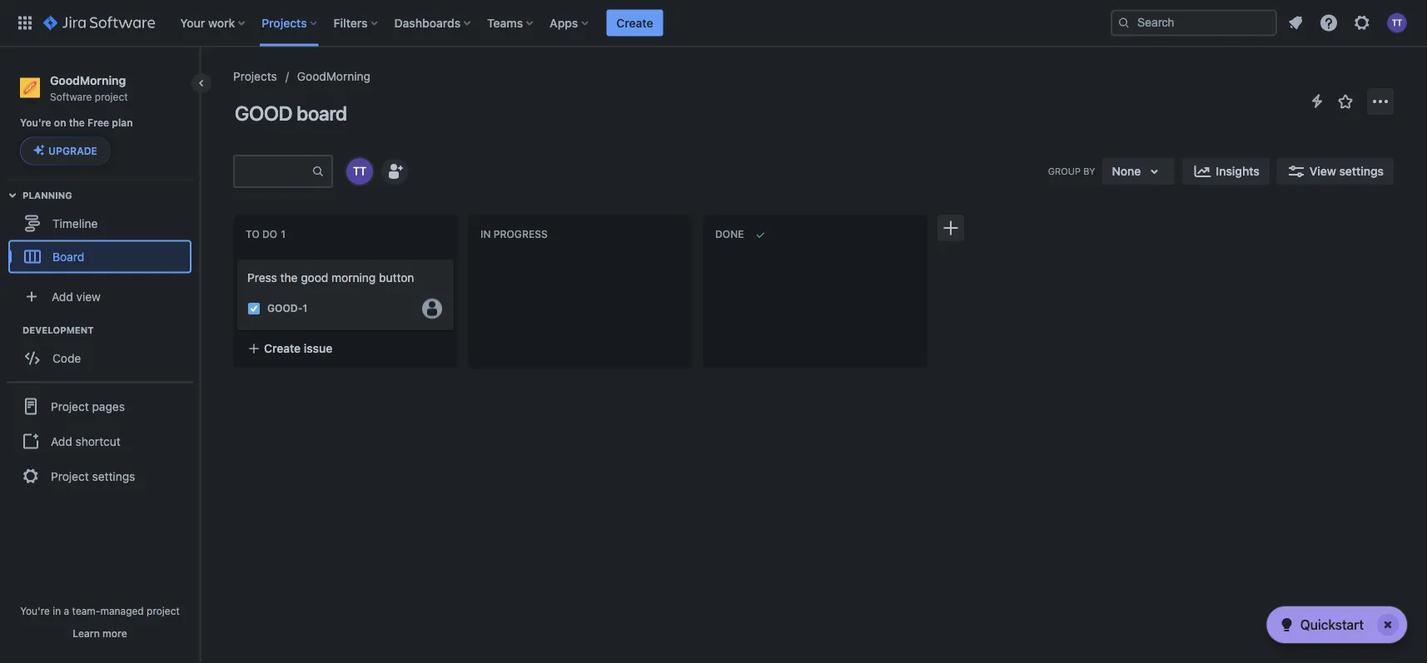 Task type: describe. For each thing, give the bounding box(es) containing it.
done
[[715, 229, 744, 240]]

view
[[1310, 164, 1337, 178]]

you're for you're on the free plan
[[20, 117, 51, 129]]

your
[[180, 16, 205, 30]]

development group
[[8, 323, 199, 380]]

you're in a team-managed project
[[20, 605, 180, 617]]

in progress
[[481, 229, 548, 240]]

insights
[[1216, 164, 1260, 178]]

settings for view settings
[[1340, 164, 1384, 178]]

to do element
[[246, 229, 289, 241]]

add people image
[[385, 162, 405, 182]]

add view
[[52, 290, 101, 304]]

code link
[[8, 342, 192, 375]]

good-1
[[267, 303, 308, 315]]

work
[[208, 16, 235, 30]]

dismiss quickstart image
[[1375, 612, 1402, 639]]

projects link
[[233, 67, 277, 87]]

none button
[[1102, 158, 1175, 185]]

filters button
[[329, 10, 384, 36]]

learn more
[[73, 628, 127, 640]]

add shortcut button
[[7, 425, 193, 458]]

banner containing your work
[[0, 0, 1427, 47]]

project pages link
[[7, 388, 193, 425]]

more
[[103, 628, 127, 640]]

to do
[[246, 229, 277, 240]]

settings image
[[1353, 13, 1373, 33]]

task image
[[247, 302, 261, 315]]

add shortcut
[[51, 435, 121, 448]]

1 vertical spatial the
[[280, 271, 298, 285]]

timeline link
[[8, 207, 192, 240]]

1
[[303, 303, 308, 315]]

board
[[52, 250, 84, 264]]

help image
[[1319, 13, 1339, 33]]

create for create issue
[[264, 342, 301, 355]]

notifications image
[[1286, 13, 1306, 33]]

team-
[[72, 605, 100, 617]]

projects for 'projects' link
[[233, 70, 277, 83]]

insights button
[[1183, 158, 1270, 185]]

upgrade button
[[21, 138, 110, 164]]

press the good morning button
[[247, 271, 414, 285]]

good-
[[267, 303, 303, 315]]

you're for you're in a team-managed project
[[20, 605, 50, 617]]

planning image
[[2, 185, 22, 205]]

your work
[[180, 16, 235, 30]]

teams button
[[482, 10, 540, 36]]

settings for project settings
[[92, 470, 135, 483]]

add view button
[[10, 280, 190, 313]]

good board
[[235, 102, 347, 125]]

dashboards
[[394, 16, 461, 30]]

project pages
[[51, 400, 125, 413]]

project for project settings
[[51, 470, 89, 483]]

view settings button
[[1277, 158, 1394, 185]]

do
[[262, 229, 277, 240]]

project inside goodmorning software project
[[95, 91, 128, 102]]

good-1 link
[[267, 302, 308, 316]]

Search field
[[1111, 10, 1278, 36]]

good
[[235, 102, 292, 125]]

timeline
[[52, 216, 98, 230]]

issue
[[304, 342, 332, 355]]

create issue
[[264, 342, 332, 355]]

free
[[88, 117, 109, 129]]

projects for projects dropdown button
[[262, 16, 307, 30]]

quickstart
[[1301, 618, 1364, 633]]

software
[[50, 91, 92, 102]]

teams
[[487, 16, 523, 30]]

goodmorning link
[[297, 67, 371, 87]]



Task type: locate. For each thing, give the bounding box(es) containing it.
learn
[[73, 628, 100, 640]]

plan
[[112, 117, 133, 129]]

planning
[[22, 190, 72, 201]]

goodmorning up board
[[297, 70, 371, 83]]

project
[[95, 91, 128, 102], [147, 605, 180, 617]]

on
[[54, 117, 66, 129]]

group
[[7, 382, 193, 500]]

star good board image
[[1336, 92, 1356, 112]]

project settings
[[51, 470, 135, 483]]

group containing project pages
[[7, 382, 193, 500]]

projects button
[[257, 10, 324, 36]]

create right apps popup button
[[617, 16, 653, 30]]

filters
[[334, 16, 368, 30]]

1 horizontal spatial create
[[617, 16, 653, 30]]

primary element
[[10, 0, 1111, 46]]

create issue button
[[237, 334, 454, 364]]

by
[[1084, 166, 1096, 177]]

0 vertical spatial projects
[[262, 16, 307, 30]]

you're left on
[[20, 117, 51, 129]]

0 vertical spatial you're
[[20, 117, 51, 129]]

add left view
[[52, 290, 73, 304]]

project down 'add shortcut'
[[51, 470, 89, 483]]

apps button
[[545, 10, 595, 36]]

the right on
[[69, 117, 85, 129]]

progress
[[494, 229, 548, 240]]

0 horizontal spatial goodmorning
[[50, 73, 126, 87]]

search image
[[1118, 16, 1131, 30]]

pages
[[92, 400, 125, 413]]

0 horizontal spatial the
[[69, 117, 85, 129]]

quickstart button
[[1267, 607, 1407, 644]]

add left shortcut
[[51, 435, 72, 448]]

the left good
[[280, 271, 298, 285]]

goodmorning
[[297, 70, 371, 83], [50, 73, 126, 87]]

project for project pages
[[51, 400, 89, 413]]

1 you're from the top
[[20, 117, 51, 129]]

in
[[53, 605, 61, 617]]

settings inside button
[[1340, 164, 1384, 178]]

0 vertical spatial settings
[[1340, 164, 1384, 178]]

create for create
[[617, 16, 653, 30]]

board
[[297, 102, 347, 125]]

add for add shortcut
[[51, 435, 72, 448]]

none
[[1112, 164, 1141, 178]]

check image
[[1277, 615, 1297, 635]]

morning
[[332, 271, 376, 285]]

1 horizontal spatial goodmorning
[[297, 70, 371, 83]]

project up plan
[[95, 91, 128, 102]]

project right managed
[[147, 605, 180, 617]]

development
[[22, 325, 94, 335]]

automations menu button icon image
[[1308, 91, 1328, 111]]

create column image
[[941, 218, 961, 238]]

0 horizontal spatial project
[[95, 91, 128, 102]]

the
[[69, 117, 85, 129], [280, 271, 298, 285]]

create left issue
[[264, 342, 301, 355]]

create
[[617, 16, 653, 30], [264, 342, 301, 355]]

1 project from the top
[[51, 400, 89, 413]]

Search this board text field
[[235, 157, 311, 187]]

a
[[64, 605, 69, 617]]

you're left "in"
[[20, 605, 50, 617]]

0 horizontal spatial create
[[264, 342, 301, 355]]

appswitcher icon image
[[15, 13, 35, 33]]

add
[[52, 290, 73, 304], [51, 435, 72, 448]]

0 vertical spatial add
[[52, 290, 73, 304]]

your work button
[[175, 10, 252, 36]]

upgrade
[[48, 145, 97, 157]]

goodmorning inside goodmorning software project
[[50, 73, 126, 87]]

view
[[76, 290, 101, 304]]

create inside primary element
[[617, 16, 653, 30]]

1 vertical spatial add
[[51, 435, 72, 448]]

settings right view
[[1340, 164, 1384, 178]]

apps
[[550, 16, 578, 30]]

0 vertical spatial create
[[617, 16, 653, 30]]

goodmorning software project
[[50, 73, 128, 102]]

0 vertical spatial project
[[95, 91, 128, 102]]

projects up 'projects' link
[[262, 16, 307, 30]]

goodmorning up software
[[50, 73, 126, 87]]

2 project from the top
[[51, 470, 89, 483]]

insights image
[[1193, 162, 1213, 182]]

0 vertical spatial project
[[51, 400, 89, 413]]

add inside popup button
[[52, 290, 73, 304]]

1 vertical spatial projects
[[233, 70, 277, 83]]

goodmorning for goodmorning software project
[[50, 73, 126, 87]]

1 horizontal spatial settings
[[1340, 164, 1384, 178]]

button
[[379, 271, 414, 285]]

create issue image
[[227, 248, 247, 268]]

1 vertical spatial you're
[[20, 605, 50, 617]]

2 you're from the top
[[20, 605, 50, 617]]

group
[[1048, 166, 1081, 177]]

settings down add shortcut button
[[92, 470, 135, 483]]

projects up good
[[233, 70, 277, 83]]

unassigned image
[[422, 299, 442, 319]]

1 horizontal spatial project
[[147, 605, 180, 617]]

more image
[[1371, 92, 1391, 112]]

planning group
[[8, 189, 199, 278]]

create button
[[607, 10, 663, 36]]

settings
[[1340, 164, 1384, 178], [92, 470, 135, 483]]

code
[[52, 351, 81, 365]]

1 vertical spatial project
[[51, 470, 89, 483]]

you're on the free plan
[[20, 117, 133, 129]]

board link
[[8, 240, 192, 273]]

view settings
[[1310, 164, 1384, 178]]

dashboards button
[[389, 10, 477, 36]]

managed
[[100, 605, 144, 617]]

1 horizontal spatial the
[[280, 271, 298, 285]]

project
[[51, 400, 89, 413], [51, 470, 89, 483]]

in
[[481, 229, 491, 240]]

to
[[246, 229, 260, 240]]

1 vertical spatial project
[[147, 605, 180, 617]]

add for add view
[[52, 290, 73, 304]]

you're
[[20, 117, 51, 129], [20, 605, 50, 617]]

projects
[[262, 16, 307, 30], [233, 70, 277, 83]]

development image
[[2, 320, 22, 340]]

banner
[[0, 0, 1427, 47]]

press
[[247, 271, 277, 285]]

goodmorning for goodmorning
[[297, 70, 371, 83]]

learn more button
[[73, 627, 127, 640]]

shortcut
[[75, 435, 121, 448]]

project up 'add shortcut'
[[51, 400, 89, 413]]

terry turtle image
[[346, 158, 373, 185]]

group by
[[1048, 166, 1096, 177]]

your profile and settings image
[[1388, 13, 1407, 33]]

good
[[301, 271, 328, 285]]

projects inside dropdown button
[[262, 16, 307, 30]]

1 vertical spatial settings
[[92, 470, 135, 483]]

1 vertical spatial create
[[264, 342, 301, 355]]

0 vertical spatial the
[[69, 117, 85, 129]]

0 horizontal spatial settings
[[92, 470, 135, 483]]

project settings link
[[7, 458, 193, 495]]

jira software image
[[43, 13, 155, 33], [43, 13, 155, 33]]

add inside button
[[51, 435, 72, 448]]



Task type: vqa. For each thing, say whether or not it's contained in the screenshot.
Add
yes



